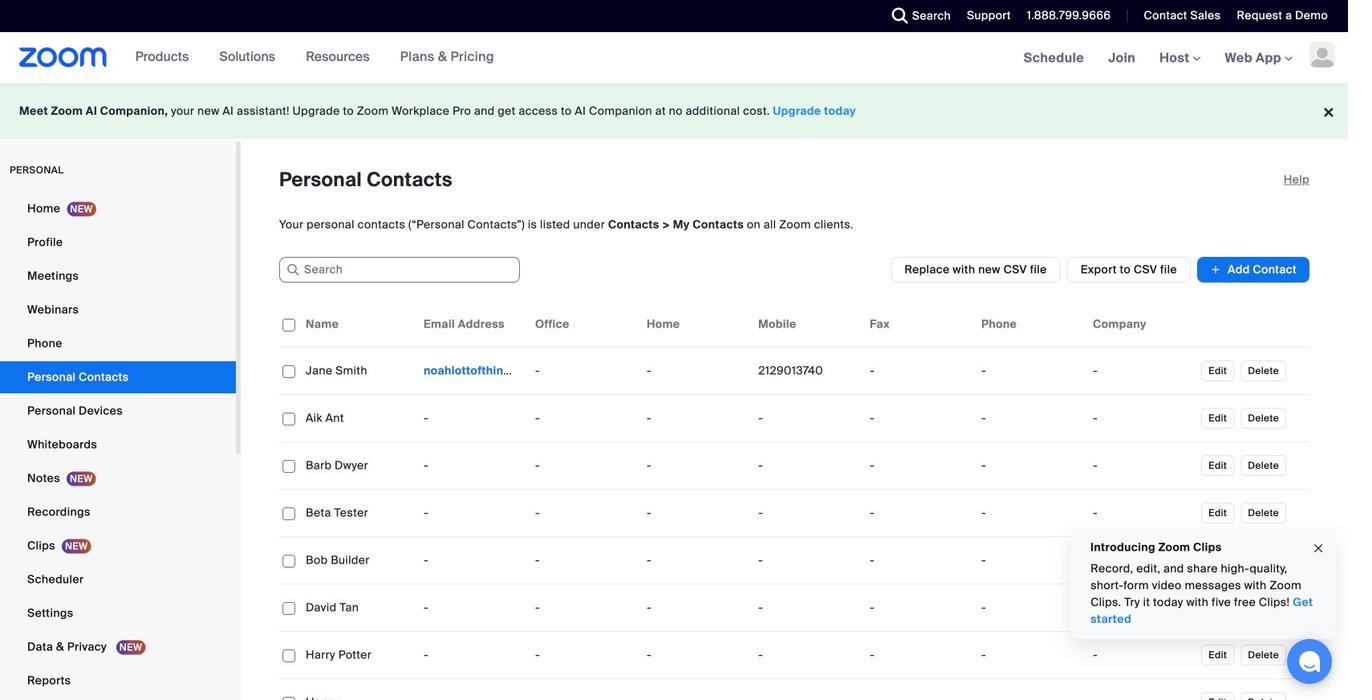 Task type: locate. For each thing, give the bounding box(es) containing it.
footer
[[0, 84, 1349, 139]]

banner
[[0, 32, 1349, 85]]

cell
[[418, 355, 529, 387], [976, 355, 1087, 387], [1087, 355, 1199, 387], [976, 402, 1087, 434], [1087, 402, 1199, 434], [976, 450, 1087, 482], [1087, 450, 1199, 482], [976, 497, 1087, 529], [1087, 497, 1199, 529], [976, 544, 1087, 577], [1087, 544, 1199, 577], [976, 592, 1087, 624], [1087, 592, 1199, 624], [976, 639, 1087, 671], [1087, 639, 1199, 671], [418, 679, 529, 700], [529, 679, 641, 700], [641, 679, 752, 700], [752, 679, 864, 700], [864, 679, 976, 700], [976, 679, 1087, 700], [1087, 679, 1199, 700]]

meetings navigation
[[1012, 32, 1349, 85]]

Search Contacts Input text field
[[279, 257, 520, 283]]

application
[[279, 302, 1310, 700]]

add image
[[1211, 262, 1222, 278]]

zoom logo image
[[19, 47, 107, 67]]



Task type: describe. For each thing, give the bounding box(es) containing it.
product information navigation
[[107, 32, 507, 84]]

personal menu menu
[[0, 193, 236, 699]]

close image
[[1313, 539, 1326, 558]]

profile picture image
[[1310, 42, 1336, 67]]

open chat image
[[1299, 650, 1322, 673]]



Task type: vqa. For each thing, say whether or not it's contained in the screenshot.
cell
yes



